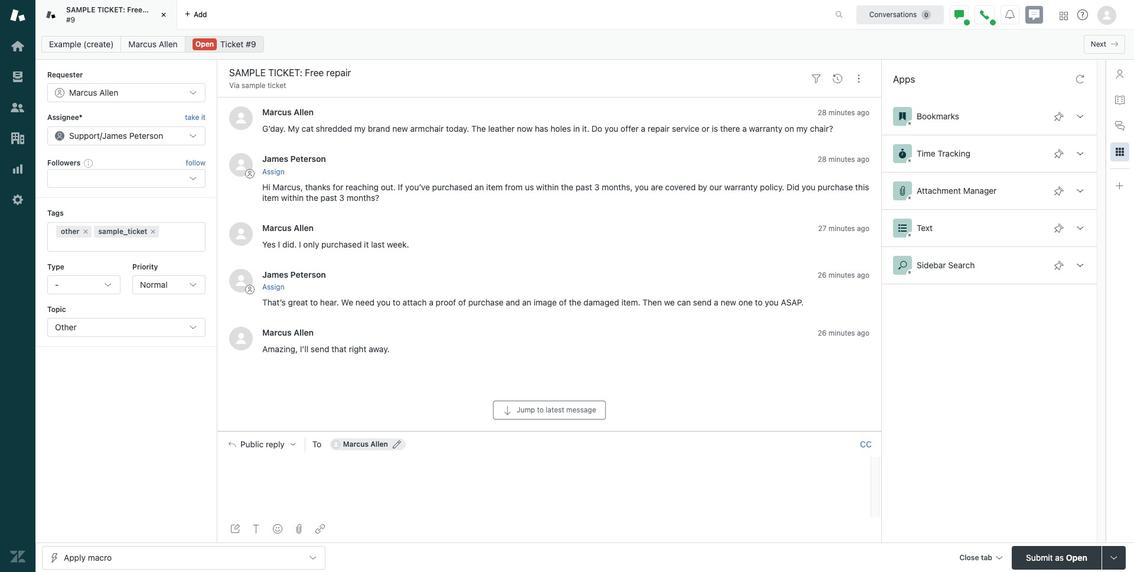 Task type: locate. For each thing, give the bounding box(es) containing it.
0 vertical spatial it
[[201, 113, 206, 122]]

0 horizontal spatial within
[[281, 193, 304, 203]]

allen up "support / james peterson"
[[99, 88, 118, 98]]

away.
[[369, 344, 390, 354]]

1 james peterson link from the top
[[262, 154, 326, 164]]

if
[[398, 182, 403, 192]]

james right support
[[102, 130, 127, 141]]

0 vertical spatial send
[[694, 297, 712, 307]]

2 minutes from the top
[[829, 155, 856, 164]]

ago for that's great to hear. we need you to attach a proof of purchase and an image of the damaged item. then we can send a new one to you asap.
[[858, 271, 870, 279]]

conversations button
[[857, 5, 945, 24]]

#9 right ticket
[[246, 39, 256, 49]]

28 minutes ago
[[818, 108, 870, 117], [818, 155, 870, 164]]

marcus allen down requester
[[69, 88, 118, 98]]

1 vertical spatial it
[[364, 239, 369, 249]]

marcus allen up my
[[262, 107, 314, 117]]

the
[[472, 124, 486, 134]]

my
[[354, 124, 366, 134], [797, 124, 808, 134]]

2 my from the left
[[797, 124, 808, 134]]

to inside 'button'
[[537, 405, 544, 414]]

peterson up great
[[291, 269, 326, 279]]

g'day.
[[262, 124, 286, 134]]

you right need
[[377, 297, 391, 307]]

27
[[819, 224, 827, 233]]

us
[[525, 182, 534, 192]]

0 horizontal spatial my
[[354, 124, 366, 134]]

views image
[[10, 69, 25, 85]]

1 vertical spatial 26 minutes ago
[[818, 329, 870, 337]]

requester
[[47, 70, 83, 79]]

2 vertical spatial peterson
[[291, 269, 326, 279]]

1 vertical spatial 28 minutes ago text field
[[818, 155, 870, 164]]

the right the us
[[561, 182, 574, 192]]

marcus allen down "close" image in the top left of the page
[[129, 39, 178, 49]]

1 horizontal spatial of
[[559, 297, 567, 307]]

2 james peterson assign from the top
[[262, 269, 326, 291]]

repair inside "conversationlabel" 'log'
[[648, 124, 670, 134]]

james up hi
[[262, 154, 288, 164]]

marcus allen link down "close" image in the top left of the page
[[121, 36, 185, 53]]

you've
[[405, 182, 430, 192]]

did.
[[283, 239, 297, 249]]

0 vertical spatial peterson
[[129, 130, 163, 141]]

months?
[[347, 193, 380, 203]]

2 assign button from the top
[[262, 282, 285, 293]]

1 vertical spatial open
[[1067, 552, 1088, 562]]

reporting image
[[10, 161, 25, 177]]

allen down "close" image in the top left of the page
[[159, 39, 178, 49]]

allen left edit user icon at the bottom of page
[[371, 440, 388, 448]]

minutes for that's great to hear. we need you to attach a proof of purchase and an image of the damaged item. then we can send a new one to you asap.
[[829, 271, 856, 279]]

1 26 from the top
[[818, 271, 827, 279]]

within right the us
[[536, 182, 559, 192]]

the left damaged
[[569, 297, 582, 307]]

example (create) button
[[41, 36, 121, 53]]

1 28 minutes ago from the top
[[818, 108, 870, 117]]

free
[[127, 5, 143, 14]]

marcus up amazing,
[[262, 327, 292, 337]]

item down hi
[[262, 193, 279, 203]]

topic element
[[47, 318, 206, 337]]

send right can
[[694, 297, 712, 307]]

1 assign button from the top
[[262, 167, 285, 177]]

the down "thanks"
[[306, 193, 318, 203]]

on
[[785, 124, 795, 134]]

assignee* element
[[47, 126, 206, 145]]

item left from
[[486, 182, 503, 192]]

0 vertical spatial 26
[[818, 271, 827, 279]]

26 for that's great to hear. we need you to attach a proof of purchase and an image of the damaged item. then we can send a new one to you asap.
[[818, 271, 827, 279]]

follow button
[[186, 158, 206, 168]]

purchased right only
[[322, 239, 362, 249]]

1 horizontal spatial my
[[797, 124, 808, 134]]

conversations
[[870, 10, 918, 19]]

minutes for amazing, i'll send that right away.
[[829, 329, 856, 337]]

1 vertical spatial james peterson link
[[262, 269, 326, 279]]

remove image
[[82, 228, 89, 235]]

0 horizontal spatial i
[[278, 239, 280, 249]]

my left brand
[[354, 124, 366, 134]]

26 minutes ago down 26 minutes ago text field
[[818, 329, 870, 337]]

1 vertical spatial the
[[306, 193, 318, 203]]

remove image
[[150, 228, 157, 235]]

1 vertical spatial 26
[[818, 329, 827, 337]]

2 28 minutes ago from the top
[[818, 155, 870, 164]]

28 down the chair?
[[818, 155, 827, 164]]

past down for
[[321, 193, 337, 203]]

tab containing sample ticket: free repair
[[35, 0, 177, 30]]

1 vertical spatial #9
[[246, 39, 256, 49]]

minutes
[[829, 108, 856, 117], [829, 155, 856, 164], [829, 224, 856, 233], [829, 271, 856, 279], [829, 329, 856, 337]]

peterson right /
[[129, 130, 163, 141]]

28 up the chair?
[[818, 108, 827, 117]]

#9 inside secondary element
[[246, 39, 256, 49]]

edit user image
[[393, 440, 401, 448]]

of
[[459, 297, 466, 307], [559, 297, 567, 307]]

warranty left on
[[750, 124, 783, 134]]

1 horizontal spatial i
[[299, 239, 301, 249]]

0 vertical spatial within
[[536, 182, 559, 192]]

policy.
[[760, 182, 785, 192]]

1 horizontal spatial 3
[[595, 182, 600, 192]]

1 vertical spatial assign button
[[262, 282, 285, 293]]

0 horizontal spatial purchase
[[469, 297, 504, 307]]

0 vertical spatial repair
[[144, 5, 165, 14]]

1 vertical spatial 3
[[339, 193, 345, 203]]

0 horizontal spatial item
[[262, 193, 279, 203]]

assign button up hi
[[262, 167, 285, 177]]

close
[[960, 553, 980, 562]]

0 vertical spatial 28 minutes ago
[[818, 108, 870, 117]]

i right did.
[[299, 239, 301, 249]]

1 james peterson assign from the top
[[262, 154, 326, 176]]

repair right free
[[144, 5, 165, 14]]

open right the as
[[1067, 552, 1088, 562]]

draft mode image
[[231, 524, 240, 534]]

submit as open
[[1027, 552, 1088, 562]]

or
[[702, 124, 710, 134]]

0 horizontal spatial an
[[475, 182, 484, 192]]

displays possible ticket submission types image
[[1110, 553, 1119, 562]]

our
[[710, 182, 723, 192]]

0 vertical spatial assign
[[262, 167, 285, 176]]

1 horizontal spatial past
[[576, 182, 593, 192]]

assignee*
[[47, 113, 83, 122]]

did
[[787, 182, 800, 192]]

marcus allen up amazing,
[[262, 327, 314, 337]]

1 vertical spatial past
[[321, 193, 337, 203]]

that
[[332, 344, 347, 354]]

it inside button
[[201, 113, 206, 122]]

purchased
[[432, 182, 473, 192], [322, 239, 362, 249]]

peterson
[[129, 130, 163, 141], [291, 154, 326, 164], [291, 269, 326, 279]]

0 vertical spatial 28 minutes ago text field
[[818, 108, 870, 117]]

minutes right 27
[[829, 224, 856, 233]]

2 26 minutes ago from the top
[[818, 329, 870, 337]]

new right brand
[[393, 124, 408, 134]]

0 vertical spatial 28
[[818, 108, 827, 117]]

ago
[[858, 108, 870, 117], [858, 155, 870, 164], [858, 224, 870, 233], [858, 271, 870, 279], [858, 329, 870, 337]]

james peterson assign up marcus,
[[262, 154, 326, 176]]

ago for hi marcus, thanks for reaching out. if you've purchased an item from us within the past 3 months, you are covered by our warranty policy. did you purchase this item within the past 3 months?
[[858, 155, 870, 164]]

0 horizontal spatial #9
[[66, 15, 75, 24]]

james peterson assign
[[262, 154, 326, 176], [262, 269, 326, 291]]

/
[[100, 130, 102, 141]]

0 horizontal spatial it
[[201, 113, 206, 122]]

0 vertical spatial james peterson link
[[262, 154, 326, 164]]

1 vertical spatial peterson
[[291, 154, 326, 164]]

new left one
[[721, 297, 737, 307]]

5 avatar image from the top
[[229, 327, 253, 350]]

26
[[818, 271, 827, 279], [818, 329, 827, 337]]

2 ago from the top
[[858, 155, 870, 164]]

amazing,
[[262, 344, 298, 354]]

submit
[[1027, 552, 1054, 562]]

2 of from the left
[[559, 297, 567, 307]]

marcus allen link up did.
[[262, 223, 314, 233]]

2 avatar image from the top
[[229, 153, 253, 177]]

marcus allen link for yes
[[262, 223, 314, 233]]

3 minutes from the top
[[829, 224, 856, 233]]

0 vertical spatial assign button
[[262, 167, 285, 177]]

add link (cmd k) image
[[316, 524, 325, 534]]

26 minutes ago text field
[[818, 271, 870, 279]]

1 vertical spatial warranty
[[725, 182, 758, 192]]

4 minutes from the top
[[829, 271, 856, 279]]

3 avatar image from the top
[[229, 222, 253, 246]]

organizations image
[[10, 131, 25, 146]]

26 for amazing, i'll send that right away.
[[818, 329, 827, 337]]

peterson up "thanks"
[[291, 154, 326, 164]]

0 vertical spatial 3
[[595, 182, 600, 192]]

of right image
[[559, 297, 567, 307]]

send right the i'll
[[311, 344, 329, 354]]

28 minutes ago up this
[[818, 155, 870, 164]]

to right jump
[[537, 405, 544, 414]]

0 vertical spatial #9
[[66, 15, 75, 24]]

1 vertical spatial purchased
[[322, 239, 362, 249]]

1 horizontal spatial new
[[721, 297, 737, 307]]

james peterson link up great
[[262, 269, 326, 279]]

3
[[595, 182, 600, 192], [339, 193, 345, 203]]

2 vertical spatial james
[[262, 269, 288, 279]]

apps image
[[1116, 147, 1125, 157]]

only
[[303, 239, 319, 249]]

28 minutes ago up the chair?
[[818, 108, 870, 117]]

shredded
[[316, 124, 352, 134]]

1 i from the left
[[278, 239, 280, 249]]

of right proof
[[459, 297, 466, 307]]

ticket #9
[[220, 39, 256, 49]]

minutes down 26 minutes ago text field
[[829, 329, 856, 337]]

purchase left this
[[818, 182, 854, 192]]

it right take at the top left of the page
[[201, 113, 206, 122]]

1 26 minutes ago from the top
[[818, 271, 870, 279]]

my right on
[[797, 124, 808, 134]]

past left months,
[[576, 182, 593, 192]]

1 vertical spatial new
[[721, 297, 737, 307]]

1 vertical spatial 28
[[818, 155, 827, 164]]

1 avatar image from the top
[[229, 107, 253, 130]]

28 minutes ago text field
[[818, 108, 870, 117], [818, 155, 870, 164]]

3 ago from the top
[[858, 224, 870, 233]]

right
[[349, 344, 367, 354]]

events image
[[833, 74, 843, 83]]

main element
[[0, 0, 35, 572]]

(create)
[[84, 39, 114, 49]]

minutes down the chair?
[[829, 155, 856, 164]]

tab
[[982, 553, 993, 562]]

zendesk image
[[10, 549, 25, 564]]

james up 'that's'
[[262, 269, 288, 279]]

- button
[[47, 275, 121, 294]]

tab
[[35, 0, 177, 30]]

0 vertical spatial open
[[195, 40, 214, 48]]

james inside assignee* element
[[102, 130, 127, 141]]

26 minutes ago down 27 minutes ago text box
[[818, 271, 870, 279]]

purchase left and
[[469, 297, 504, 307]]

marcus.allen@example.com image
[[331, 440, 341, 449]]

sidebar search button
[[882, 247, 1098, 284]]

there
[[721, 124, 741, 134]]

allen inside requester element
[[99, 88, 118, 98]]

2 vertical spatial the
[[569, 297, 582, 307]]

0 horizontal spatial 3
[[339, 193, 345, 203]]

a right offer
[[641, 124, 646, 134]]

james peterson assign for marcus,
[[262, 154, 326, 176]]

to left 'hear.'
[[310, 297, 318, 307]]

0 horizontal spatial send
[[311, 344, 329, 354]]

1 vertical spatial james
[[262, 154, 288, 164]]

0 horizontal spatial open
[[195, 40, 214, 48]]

allen up the i'll
[[294, 327, 314, 337]]

to left attach
[[393, 297, 401, 307]]

0 vertical spatial james peterson assign
[[262, 154, 326, 176]]

4 ago from the top
[[858, 271, 870, 279]]

past
[[576, 182, 593, 192], [321, 193, 337, 203]]

2 james peterson link from the top
[[262, 269, 326, 279]]

0 vertical spatial an
[[475, 182, 484, 192]]

1 vertical spatial an
[[523, 297, 532, 307]]

1 vertical spatial assign
[[262, 283, 285, 291]]

minutes up the chair?
[[829, 108, 856, 117]]

marcus down free
[[129, 39, 157, 49]]

james peterson link for great
[[262, 269, 326, 279]]

to right one
[[755, 297, 763, 307]]

apply
[[64, 552, 86, 562]]

0 vertical spatial 26 minutes ago
[[818, 271, 870, 279]]

my
[[288, 124, 300, 134]]

thanks
[[305, 182, 331, 192]]

1 horizontal spatial open
[[1067, 552, 1088, 562]]

i right yes
[[278, 239, 280, 249]]

open left ticket
[[195, 40, 214, 48]]

ticket
[[268, 81, 286, 90]]

1 28 minutes ago text field from the top
[[818, 108, 870, 117]]

i
[[278, 239, 280, 249], [299, 239, 301, 249]]

admin image
[[10, 192, 25, 207]]

marcus allen link up amazing,
[[262, 327, 314, 337]]

0 vertical spatial the
[[561, 182, 574, 192]]

within down marcus,
[[281, 193, 304, 203]]

1 vertical spatial purchase
[[469, 297, 504, 307]]

1 horizontal spatial item
[[486, 182, 503, 192]]

0 horizontal spatial repair
[[144, 5, 165, 14]]

assign up hi
[[262, 167, 285, 176]]

1 horizontal spatial #9
[[246, 39, 256, 49]]

assign button
[[262, 167, 285, 177], [262, 282, 285, 293]]

topic
[[47, 305, 66, 314]]

0 horizontal spatial of
[[459, 297, 466, 307]]

marcus up the g'day.
[[262, 107, 292, 117]]

damaged
[[584, 297, 620, 307]]

we
[[664, 297, 675, 307]]

open inside secondary element
[[195, 40, 214, 48]]

james peterson assign up great
[[262, 269, 326, 291]]

an right and
[[523, 297, 532, 307]]

avatar image for g'day.
[[229, 107, 253, 130]]

5 ago from the top
[[858, 329, 870, 337]]

assign up 'that's'
[[262, 283, 285, 291]]

search
[[949, 260, 975, 270]]

secondary element
[[35, 33, 1135, 56]]

1 horizontal spatial an
[[523, 297, 532, 307]]

marcus allen link up my
[[262, 107, 314, 117]]

an left from
[[475, 182, 484, 192]]

1 vertical spatial repair
[[648, 124, 670, 134]]

0 vertical spatial past
[[576, 182, 593, 192]]

28
[[818, 108, 827, 117], [818, 155, 827, 164]]

cc
[[861, 439, 872, 449]]

info on adding followers image
[[84, 158, 94, 168]]

knowledge image
[[1116, 95, 1125, 105]]

0 vertical spatial item
[[486, 182, 503, 192]]

1 horizontal spatial purchase
[[818, 182, 854, 192]]

it
[[201, 113, 206, 122], [364, 239, 369, 249]]

it left the last
[[364, 239, 369, 249]]

26 minutes ago text field
[[818, 329, 870, 337]]

0 vertical spatial james
[[102, 130, 127, 141]]

assign button for that's
[[262, 282, 285, 293]]

you right did
[[802, 182, 816, 192]]

2 26 from the top
[[818, 329, 827, 337]]

marcus allen inside requester element
[[69, 88, 118, 98]]

1 my from the left
[[354, 124, 366, 134]]

0 vertical spatial purchased
[[432, 182, 473, 192]]

3 left months,
[[595, 182, 600, 192]]

0 vertical spatial purchase
[[818, 182, 854, 192]]

it inside "conversationlabel" 'log'
[[364, 239, 369, 249]]

0 vertical spatial new
[[393, 124, 408, 134]]

repair left service
[[648, 124, 670, 134]]

1 horizontal spatial repair
[[648, 124, 670, 134]]

the
[[561, 182, 574, 192], [306, 193, 318, 203], [569, 297, 582, 307]]

28 minutes ago text field up the chair?
[[818, 108, 870, 117]]

avatar image
[[229, 107, 253, 130], [229, 153, 253, 177], [229, 222, 253, 246], [229, 269, 253, 292], [229, 327, 253, 350]]

get started image
[[10, 38, 25, 54]]

support
[[69, 130, 100, 141]]

assign button for hi
[[262, 167, 285, 177]]

26 minutes ago
[[818, 271, 870, 279], [818, 329, 870, 337]]

5 minutes from the top
[[829, 329, 856, 337]]

item
[[486, 182, 503, 192], [262, 193, 279, 203]]

2 28 minutes ago text field from the top
[[818, 155, 870, 164]]

yes i did. i only purchased it last week.
[[262, 239, 409, 249]]

0 horizontal spatial past
[[321, 193, 337, 203]]

1 horizontal spatial send
[[694, 297, 712, 307]]

covered
[[666, 182, 696, 192]]

#9 inside "sample ticket: free repair #9"
[[66, 15, 75, 24]]

james peterson link up marcus,
[[262, 154, 326, 164]]

jump to latest message
[[517, 405, 597, 414]]

via sample ticket
[[229, 81, 286, 90]]

2 assign from the top
[[262, 283, 285, 291]]

1 vertical spatial 28 minutes ago
[[818, 155, 870, 164]]

warranty right our
[[725, 182, 758, 192]]

assign button up 'that's'
[[262, 282, 285, 293]]

you
[[605, 124, 619, 134], [635, 182, 649, 192], [802, 182, 816, 192], [377, 297, 391, 307], [765, 297, 779, 307]]

then
[[643, 297, 662, 307]]

manager
[[964, 186, 997, 196]]

avatar image for yes
[[229, 222, 253, 246]]

week.
[[387, 239, 409, 249]]

minutes down 27 minutes ago text box
[[829, 271, 856, 279]]

priority
[[132, 262, 158, 271]]

1 vertical spatial james peterson assign
[[262, 269, 326, 291]]

zendesk products image
[[1060, 12, 1069, 20]]

#9 down sample
[[66, 15, 75, 24]]

purchased right you've
[[432, 182, 473, 192]]

3 down for
[[339, 193, 345, 203]]

1 vertical spatial within
[[281, 193, 304, 203]]

marcus down requester
[[69, 88, 97, 98]]

1 assign from the top
[[262, 167, 285, 176]]

months,
[[602, 182, 633, 192]]

1 horizontal spatial it
[[364, 239, 369, 249]]

insert emojis image
[[273, 524, 283, 534]]

1 horizontal spatial purchased
[[432, 182, 473, 192]]

28 minutes ago text field up this
[[818, 155, 870, 164]]

other
[[55, 322, 77, 332]]



Task type: describe. For each thing, give the bounding box(es) containing it.
tracking
[[938, 148, 971, 158]]

assign for that's
[[262, 283, 285, 291]]

brand
[[368, 124, 390, 134]]

for
[[333, 182, 344, 192]]

followers
[[47, 158, 81, 167]]

allen inside secondary element
[[159, 39, 178, 49]]

amazing, i'll send that right away.
[[262, 344, 390, 354]]

button displays agent's chat status as online. image
[[955, 10, 965, 19]]

chair?
[[811, 124, 834, 134]]

27 minutes ago
[[819, 224, 870, 233]]

attachment manager
[[917, 186, 997, 196]]

Subject field
[[227, 66, 804, 80]]

apps
[[894, 74, 916, 85]]

message
[[567, 405, 597, 414]]

sample ticket: free repair #9
[[66, 5, 165, 24]]

macro
[[88, 552, 112, 562]]

purchased inside "hi marcus, thanks for reaching out. if you've purchased an item from us within the past 3 months, you are covered by our warranty policy. did you purchase this item within the past 3 months?"
[[432, 182, 473, 192]]

armchair
[[411, 124, 444, 134]]

proof
[[436, 297, 456, 307]]

follow
[[186, 158, 206, 167]]

offer
[[621, 124, 639, 134]]

0 horizontal spatial new
[[393, 124, 408, 134]]

image
[[534, 297, 557, 307]]

ago for yes i did. i only purchased it last week.
[[858, 224, 870, 233]]

notifications image
[[1006, 10, 1015, 19]]

purchase inside "hi marcus, thanks for reaching out. if you've purchased an item from us within the past 3 months, you are covered by our warranty policy. did you purchase this item within the past 3 months?"
[[818, 182, 854, 192]]

marcus allen link inside secondary element
[[121, 36, 185, 53]]

customers image
[[10, 100, 25, 115]]

time
[[917, 148, 936, 158]]

you right do
[[605, 124, 619, 134]]

4 avatar image from the top
[[229, 269, 253, 292]]

zendesk support image
[[10, 8, 25, 23]]

james peterson assign for great
[[262, 269, 326, 291]]

latest
[[546, 405, 565, 414]]

add attachment image
[[294, 524, 304, 534]]

marcus inside requester element
[[69, 88, 97, 98]]

marcus,
[[273, 182, 303, 192]]

allen up only
[[294, 223, 314, 233]]

26 minutes ago for that's great to hear. we need you to attach a proof of purchase and an image of the damaged item. then we can send a new one to you asap.
[[818, 271, 870, 279]]

28 minutes ago for first the 28 minutes ago text box from the bottom
[[818, 155, 870, 164]]

ticket actions image
[[855, 74, 864, 83]]

james for hi
[[262, 154, 288, 164]]

public reply button
[[218, 432, 305, 457]]

1 horizontal spatial within
[[536, 182, 559, 192]]

yes
[[262, 239, 276, 249]]

0 vertical spatial warranty
[[750, 124, 783, 134]]

peterson inside assignee* element
[[129, 130, 163, 141]]

do
[[592, 124, 603, 134]]

close tab button
[[955, 546, 1008, 571]]

an inside "hi marcus, thanks for reaching out. if you've purchased an item from us within the past 3 months, you are covered by our warranty policy. did you purchase this item within the past 3 months?"
[[475, 182, 484, 192]]

james peterson link for marcus,
[[262, 154, 326, 164]]

and
[[506, 297, 520, 307]]

asap.
[[781, 297, 804, 307]]

time tracking button
[[882, 135, 1098, 172]]

to
[[313, 439, 322, 449]]

get help image
[[1078, 9, 1089, 20]]

bookmarks
[[917, 111, 960, 121]]

next button
[[1084, 35, 1126, 54]]

attachment manager button
[[882, 173, 1098, 209]]

take it
[[185, 113, 206, 122]]

james for that's
[[262, 269, 288, 279]]

are
[[651, 182, 663, 192]]

normal
[[140, 280, 168, 290]]

cat
[[302, 124, 314, 134]]

attach
[[403, 297, 427, 307]]

tabs tab list
[[35, 0, 823, 30]]

1 vertical spatial item
[[262, 193, 279, 203]]

ticket
[[220, 39, 244, 49]]

as
[[1056, 552, 1065, 562]]

minutes for yes i did. i only purchased it last week.
[[829, 224, 856, 233]]

hi marcus, thanks for reaching out. if you've purchased an item from us within the past 3 months, you are covered by our warranty policy. did you purchase this item within the past 3 months?
[[262, 182, 872, 203]]

other
[[61, 227, 79, 236]]

marcus allen right marcus.allen@example.com image
[[343, 440, 388, 448]]

warranty inside "hi marcus, thanks for reaching out. if you've purchased an item from us within the past 3 months, you are covered by our warranty policy. did you purchase this item within the past 3 months?"
[[725, 182, 758, 192]]

hear.
[[320, 297, 339, 307]]

peterson for that's
[[291, 269, 326, 279]]

via
[[229, 81, 240, 90]]

1 minutes from the top
[[829, 108, 856, 117]]

in
[[574, 124, 580, 134]]

-
[[55, 280, 59, 290]]

a left one
[[714, 297, 719, 307]]

out.
[[381, 182, 396, 192]]

2 i from the left
[[299, 239, 301, 249]]

reaching
[[346, 182, 379, 192]]

public reply
[[241, 440, 285, 449]]

ago for amazing, i'll send that right away.
[[858, 329, 870, 337]]

minutes for hi marcus, thanks for reaching out. if you've purchased an item from us within the past 3 months, you are covered by our warranty policy. did you purchase this item within the past 3 months?
[[829, 155, 856, 164]]

marcus allen up did.
[[262, 223, 314, 233]]

jump to latest message button
[[493, 400, 606, 419]]

today.
[[446, 124, 469, 134]]

item.
[[622, 297, 641, 307]]

filter image
[[812, 74, 822, 83]]

you left are at the top
[[635, 182, 649, 192]]

marcus allen inside secondary element
[[129, 39, 178, 49]]

sidebar search
[[917, 260, 975, 270]]

marcus inside secondary element
[[129, 39, 157, 49]]

repair inside "sample ticket: free repair #9"
[[144, 5, 165, 14]]

great
[[288, 297, 308, 307]]

1 ago from the top
[[858, 108, 870, 117]]

add button
[[177, 0, 214, 29]]

normal button
[[132, 275, 206, 294]]

text
[[917, 223, 933, 233]]

jump
[[517, 405, 535, 414]]

27 minutes ago text field
[[819, 224, 870, 233]]

apply macro
[[64, 552, 112, 562]]

marcus allen link for g'day.
[[262, 107, 314, 117]]

zendesk chat image
[[1026, 6, 1044, 24]]

take
[[185, 113, 199, 122]]

add
[[194, 10, 207, 19]]

1 of from the left
[[459, 297, 466, 307]]

service
[[672, 124, 700, 134]]

text button
[[882, 210, 1098, 246]]

a right the there
[[743, 124, 747, 134]]

allen up cat
[[294, 107, 314, 117]]

2 28 from the top
[[818, 155, 827, 164]]

28 minutes ago for first the 28 minutes ago text box
[[818, 108, 870, 117]]

type
[[47, 262, 64, 271]]

marcus allen link for amazing,
[[262, 327, 314, 337]]

need
[[356, 297, 375, 307]]

requester element
[[47, 84, 206, 102]]

followers element
[[47, 169, 206, 188]]

that's
[[262, 297, 286, 307]]

attachment
[[917, 186, 962, 196]]

we
[[341, 297, 353, 307]]

assign for hi
[[262, 167, 285, 176]]

marcus up yes
[[262, 223, 292, 233]]

by
[[698, 182, 708, 192]]

1 vertical spatial send
[[311, 344, 329, 354]]

26 minutes ago for amazing, i'll send that right away.
[[818, 329, 870, 337]]

format text image
[[252, 524, 261, 534]]

from
[[505, 182, 523, 192]]

avatar image for amazing,
[[229, 327, 253, 350]]

cc button
[[861, 439, 872, 450]]

peterson for hi
[[291, 154, 326, 164]]

last
[[371, 239, 385, 249]]

this
[[856, 182, 870, 192]]

close image
[[158, 9, 170, 21]]

you left asap. on the bottom
[[765, 297, 779, 307]]

marcus right marcus.allen@example.com image
[[343, 440, 369, 448]]

tags
[[47, 209, 64, 218]]

time tracking
[[917, 148, 971, 158]]

customer context image
[[1116, 69, 1125, 79]]

1 28 from the top
[[818, 108, 827, 117]]

0 horizontal spatial purchased
[[322, 239, 362, 249]]

that's great to hear. we need you to attach a proof of purchase and an image of the damaged item. then we can send a new one to you asap.
[[262, 297, 804, 307]]

hide composer image
[[545, 427, 554, 436]]

conversationlabel log
[[218, 97, 882, 431]]

a left proof
[[429, 297, 434, 307]]



Task type: vqa. For each thing, say whether or not it's contained in the screenshot.
'James Peterson' link corresponding to great
yes



